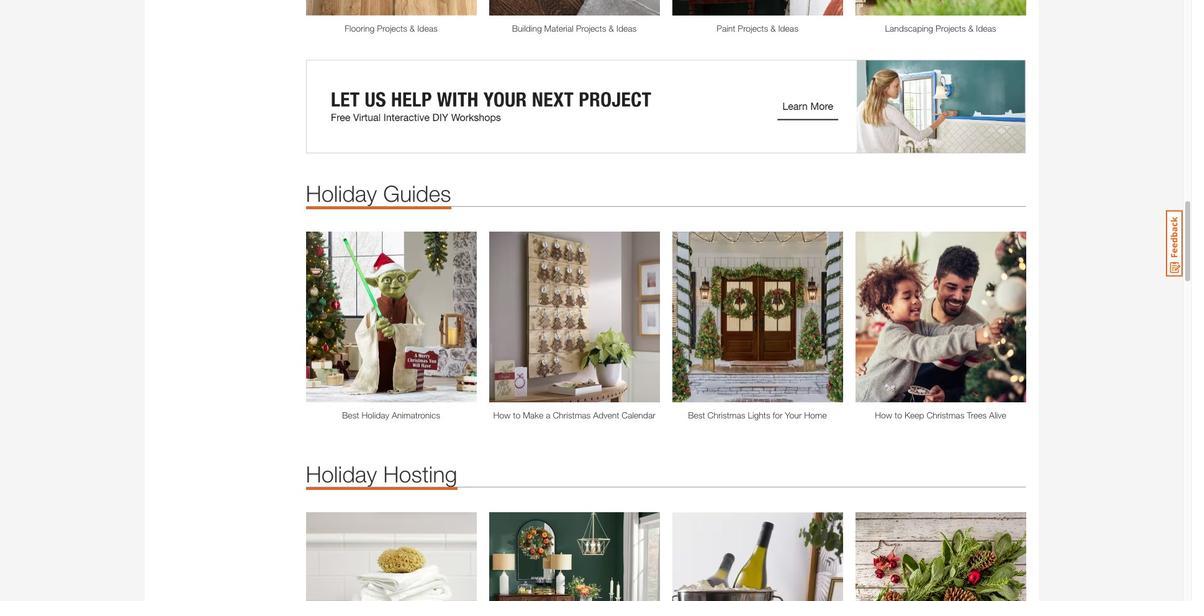 Task type: vqa. For each thing, say whether or not it's contained in the screenshot.
Special corresponding to Buys
no



Task type: locate. For each thing, give the bounding box(es) containing it.
ideas for paint projects & ideas
[[779, 23, 799, 34]]

ideas down paint projects & ideas image
[[779, 23, 799, 34]]

trees
[[967, 410, 987, 421]]

landscaping projects & ideas link
[[856, 22, 1027, 35]]

0 horizontal spatial best
[[342, 410, 359, 421]]

lights
[[748, 410, 771, 421]]

projects down the flooring projects & ideas image
[[377, 23, 407, 34]]

landscaping projects & ideas
[[886, 23, 997, 34]]

feedback link image
[[1167, 210, 1183, 277]]

1 horizontal spatial christmas
[[708, 410, 746, 421]]

to left make
[[513, 410, 521, 421]]

christmas right the a
[[553, 410, 591, 421]]

to for make
[[513, 410, 521, 421]]

ideas down 'building material projects & ideas' image
[[617, 23, 637, 33]]

flooring projects & ideas link
[[306, 22, 477, 35]]

make
[[523, 410, 544, 421]]

1 to from the left
[[513, 410, 521, 421]]

paint projects & ideas image
[[672, 0, 843, 16]]

&
[[609, 23, 614, 33], [410, 23, 415, 34], [771, 23, 776, 34], [969, 23, 974, 34]]

best christmas lights for your home link
[[672, 409, 843, 422]]

1 how from the left
[[494, 410, 511, 421]]

& for paint projects & ideas
[[771, 23, 776, 34]]

calendar
[[622, 410, 656, 421]]

1 horizontal spatial how
[[875, 410, 893, 421]]

christmas left "lights"
[[708, 410, 746, 421]]

best christmas lights for your home image
[[672, 231, 843, 403]]

0 horizontal spatial christmas
[[553, 410, 591, 421]]

0 horizontal spatial how
[[494, 410, 511, 421]]

best holiday animatronics link
[[306, 409, 477, 422]]

best
[[342, 410, 359, 421], [688, 410, 706, 421]]

0 horizontal spatial to
[[513, 410, 521, 421]]

1 best from the left
[[342, 410, 359, 421]]

advent
[[593, 410, 620, 421]]

christmas
[[553, 410, 591, 421], [708, 410, 746, 421], [927, 410, 965, 421]]

projects down 'building material projects & ideas' image
[[576, 23, 607, 33]]

building material projects & ideas
[[512, 23, 637, 33]]

free virtual interactive diy workshops image
[[306, 60, 1027, 153]]

ideas down landscaping projects & ideas image
[[977, 23, 997, 34]]

how to keep christmas trees alive link
[[856, 409, 1027, 422]]

2 horizontal spatial christmas
[[927, 410, 965, 421]]

holiday for guides
[[306, 180, 377, 207]]

to
[[513, 410, 521, 421], [895, 410, 903, 421]]

best christmas lights for your home
[[688, 410, 827, 421]]

& for landscaping projects & ideas
[[969, 23, 974, 34]]

best inside best holiday animatronics link
[[342, 410, 359, 421]]

0 vertical spatial holiday
[[306, 180, 377, 207]]

to left keep
[[895, 410, 903, 421]]

ideas inside landscaping projects & ideas link
[[977, 23, 997, 34]]

how
[[494, 410, 511, 421], [875, 410, 893, 421]]

2 vertical spatial holiday
[[306, 461, 377, 488]]

2 best from the left
[[688, 410, 706, 421]]

how to decorate a tablescape for the holidays image
[[489, 513, 660, 601]]

holiday guides
[[306, 180, 451, 207]]

how left keep
[[875, 410, 893, 421]]

how to make an herb centerpiece image
[[856, 513, 1027, 601]]

paint projects & ideas
[[717, 23, 799, 34]]

ideas down the flooring projects & ideas image
[[418, 23, 438, 34]]

ideas for flooring projects & ideas
[[418, 23, 438, 34]]

a
[[546, 410, 551, 421]]

projects
[[576, 23, 607, 33], [377, 23, 407, 34], [738, 23, 769, 34], [936, 23, 966, 34]]

ideas inside the paint projects & ideas link
[[779, 23, 799, 34]]

2 how from the left
[[875, 410, 893, 421]]

projects for flooring projects & ideas
[[377, 23, 407, 34]]

& down landscaping projects & ideas image
[[969, 23, 974, 34]]

best for best christmas lights for your home
[[688, 410, 706, 421]]

holiday hosting
[[306, 461, 458, 488]]

guides
[[383, 180, 451, 207]]

ideas inside flooring projects & ideas link
[[418, 23, 438, 34]]

how to keep christmas trees alive
[[875, 410, 1007, 421]]

projects down landscaping projects & ideas image
[[936, 23, 966, 34]]

2 christmas from the left
[[708, 410, 746, 421]]

holiday
[[306, 180, 377, 207], [362, 410, 390, 421], [306, 461, 377, 488]]

how left make
[[494, 410, 511, 421]]

1 vertical spatial holiday
[[362, 410, 390, 421]]

1 horizontal spatial best
[[688, 410, 706, 421]]

3 christmas from the left
[[927, 410, 965, 421]]

landscaping
[[886, 23, 934, 34]]

projects for paint projects & ideas
[[738, 23, 769, 34]]

flooring
[[345, 23, 375, 34]]

christmas right keep
[[927, 410, 965, 421]]

building material projects & ideas image
[[489, 0, 660, 15]]

christmas inside "link"
[[708, 410, 746, 421]]

& down paint projects & ideas image
[[771, 23, 776, 34]]

best inside best christmas lights for your home "link"
[[688, 410, 706, 421]]

2 to from the left
[[895, 410, 903, 421]]

to for keep
[[895, 410, 903, 421]]

1 christmas from the left
[[553, 410, 591, 421]]

projects down paint projects & ideas image
[[738, 23, 769, 34]]

1 horizontal spatial to
[[895, 410, 903, 421]]

ideas
[[617, 23, 637, 33], [418, 23, 438, 34], [779, 23, 799, 34], [977, 23, 997, 34]]

how to make a christmas advent calendar image
[[489, 231, 660, 403]]

& down the flooring projects & ideas image
[[410, 23, 415, 34]]



Task type: describe. For each thing, give the bounding box(es) containing it.
building material projects & ideas link
[[489, 22, 660, 35]]

best holiday animatronics image
[[306, 231, 477, 403]]

& for flooring projects & ideas
[[410, 23, 415, 34]]

how to host a stress-free party image
[[672, 513, 843, 601]]

how to make a christmas advent calendar
[[494, 410, 656, 421]]

material
[[545, 23, 574, 33]]

how to make a christmas advent calendar link
[[489, 409, 660, 422]]

holiday for hosting
[[306, 461, 377, 488]]

& down 'building material projects & ideas' image
[[609, 23, 614, 33]]

how to keep christmas trees alive image
[[856, 231, 1027, 403]]

flooring projects & ideas
[[345, 23, 438, 34]]

paint projects & ideas link
[[672, 22, 843, 35]]

for
[[773, 410, 783, 421]]

how for how to keep christmas trees alive
[[875, 410, 893, 421]]

best holiday animatronics
[[342, 410, 440, 421]]

landscaping projects & ideas image
[[856, 0, 1027, 16]]

projects for landscaping projects & ideas
[[936, 23, 966, 34]]

how to prep your bathroom for guests image
[[306, 513, 477, 601]]

alive
[[990, 410, 1007, 421]]

home
[[805, 410, 827, 421]]

keep
[[905, 410, 925, 421]]

best for best holiday animatronics
[[342, 410, 359, 421]]

how for how to make a christmas advent calendar
[[494, 410, 511, 421]]

your
[[785, 410, 802, 421]]

animatronics
[[392, 410, 440, 421]]

building
[[512, 23, 542, 33]]

flooring projects & ideas image
[[306, 0, 477, 16]]

ideas inside building material projects & ideas link
[[617, 23, 637, 33]]

paint
[[717, 23, 736, 34]]

ideas for landscaping projects & ideas
[[977, 23, 997, 34]]

hosting
[[383, 461, 458, 488]]



